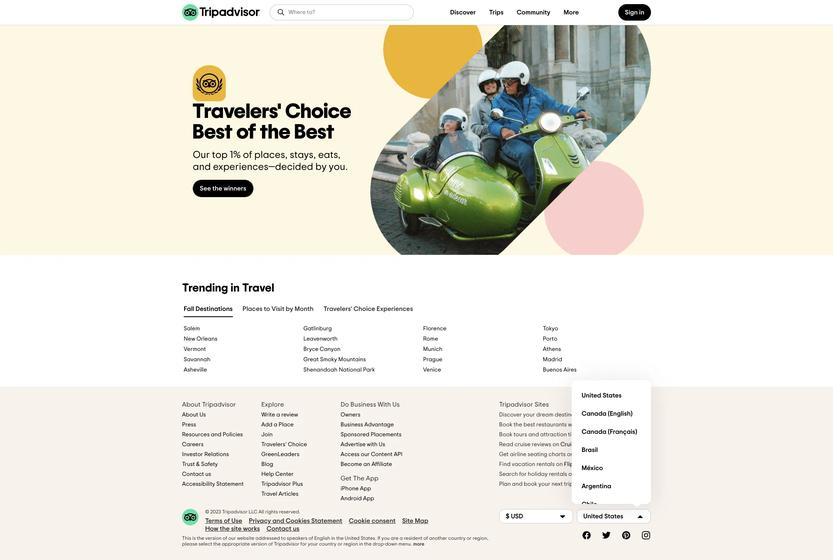 Task type: vqa. For each thing, say whether or not it's contained in the screenshot.


Task type: describe. For each thing, give the bounding box(es) containing it.
tripadvisor inside "tripadvisor sites discover your dream destination with jetsetter book the best restaurants with book tours and attraction tickets on viator read cruise reviews on cruise critic get airline seating charts on seat guru find vacation rentals on flipkey search for holiday rentals on holiday lettings plan and book your next trip with reco trip designers"
[[499, 402, 533, 408]]

privacy
[[249, 518, 271, 525]]

brasil
[[582, 447, 598, 454]]

trending in travel
[[182, 283, 274, 294]]

in right english
[[331, 536, 335, 541]]

select
[[199, 542, 212, 547]]

android
[[341, 496, 362, 502]]

the right is
[[197, 536, 204, 541]]

sign in
[[625, 9, 645, 16]]

more
[[413, 542, 425, 547]]

. if you are a resident of another country or region, please select the appropriate version of tripadvisor for your country or region in the drop-down menu.
[[182, 536, 489, 547]]

méxico
[[582, 466, 603, 472]]

viator
[[595, 432, 611, 438]]

careers
[[182, 442, 204, 448]]

content
[[371, 452, 393, 458]]

asheville
[[184, 367, 207, 373]]

dream
[[536, 413, 554, 418]]

seating
[[528, 452, 548, 458]]

flipkey link
[[564, 462, 583, 468]]

canada (français)
[[582, 429, 637, 436]]

2 vertical spatial united
[[345, 536, 360, 541]]

to inside places to visit by month button
[[264, 306, 270, 313]]

tripadvisor inside explore write a review add a place join travelers' choice greenleaders blog help center tripadvisor plus travel articles
[[261, 482, 291, 488]]

of left english
[[309, 536, 313, 541]]

you
[[382, 536, 390, 541]]

0 vertical spatial business
[[351, 402, 376, 408]]

tripadvisor image
[[182, 4, 260, 21]]

all
[[259, 510, 264, 515]]

0 horizontal spatial our
[[228, 536, 236, 541]]

for inside . if you are a resident of another country or region, please select the appropriate version of tripadvisor for your country or region in the drop-down menu.
[[301, 542, 307, 547]]

buenos aires
[[543, 367, 577, 373]]

bryce
[[304, 347, 319, 353]]

our
[[193, 150, 210, 160]]

travel inside explore write a review add a place join travelers' choice greenleaders blog help center tripadvisor plus travel articles
[[261, 492, 277, 498]]

canada (english)
[[582, 411, 633, 418]]

1 vertical spatial business
[[341, 422, 363, 428]]

salem link
[[184, 326, 290, 333]]

press
[[182, 422, 196, 428]]

community button
[[510, 4, 557, 21]]

travelers' inside explore write a review add a place join travelers' choice greenleaders blog help center tripadvisor plus travel articles
[[261, 442, 287, 448]]

porto link
[[543, 336, 650, 343]]

states for the united states dropdown button
[[605, 514, 624, 521]]

0 vertical spatial travel
[[242, 283, 274, 294]]

help
[[261, 472, 274, 478]]

trust & safety link
[[182, 462, 218, 468]]

1 vertical spatial or
[[338, 542, 343, 547]]

reco trip designers link
[[587, 482, 639, 488]]

drop-
[[373, 542, 385, 547]]

1 book from the top
[[499, 422, 513, 428]]

flipkey
[[564, 462, 583, 468]]

prague
[[423, 357, 443, 363]]

canada for canada (français)
[[582, 429, 607, 436]]

reserved.
[[279, 510, 300, 515]]

destinations
[[196, 306, 233, 313]]

0 vertical spatial contact us link
[[182, 472, 211, 478]]

an
[[364, 462, 370, 468]]

0 vertical spatial a
[[277, 413, 280, 418]]

great smoky mountains
[[304, 357, 366, 363]]

2 vertical spatial app
[[363, 496, 374, 502]]

with inside "do business with us owners business advantage sponsored placements advertise with us access our content api become an affiliate"
[[367, 442, 378, 448]]

0 vertical spatial country
[[448, 536, 466, 541]]

charts
[[549, 452, 566, 458]]

access
[[341, 452, 360, 458]]

plus
[[292, 482, 303, 488]]

tokyo link
[[543, 326, 650, 333]]

cookie
[[349, 518, 370, 525]]

the inside "tripadvisor sites discover your dream destination with jetsetter book the best restaurants with book tours and attraction tickets on viator read cruise reviews on cruise critic get airline seating charts on seat guru find vacation rentals on flipkey search for holiday rentals on holiday lettings plan and book your next trip with reco trip designers"
[[514, 422, 522, 428]]

how the site works link
[[205, 526, 260, 534]]

the left drop-
[[364, 542, 372, 547]]

more button
[[557, 4, 586, 21]]

explore write a review add a place join travelers' choice greenleaders blog help center tripadvisor plus travel articles
[[261, 402, 307, 498]]

Search search field
[[289, 9, 407, 16]]

fall destinations
[[184, 306, 233, 313]]

discover inside "tripadvisor sites discover your dream destination with jetsetter book the best restaurants with book tours and attraction tickets on viator read cruise reviews on cruise critic get airline seating charts on seat guru find vacation rentals on flipkey search for holiday rentals on holiday lettings plan and book your next trip with reco trip designers"
[[499, 413, 522, 418]]

the up region
[[336, 536, 344, 541]]

asheville link
[[184, 367, 290, 374]]

contact inside contact us link
[[267, 526, 292, 533]]

1 horizontal spatial us
[[379, 442, 385, 448]]

instagram image
[[641, 531, 651, 541]]

privacy and cookies statement
[[249, 518, 342, 525]]

with right trip
[[575, 482, 585, 488]]

savannah
[[184, 357, 210, 363]]

1 vertical spatial to
[[281, 536, 286, 541]]

1 vertical spatial your
[[539, 482, 551, 488]]

contact inside about tripadvisor about us press resources and policies careers investor relations trust & safety contact us accessibility statement
[[182, 472, 204, 478]]

with up tickets
[[568, 422, 579, 428]]

write a review link
[[261, 413, 298, 418]]

0 vertical spatial your
[[523, 413, 535, 418]]

our top 1% of places, stays, eats, and experiences—decided by you.
[[193, 150, 348, 172]]

sponsored placements link
[[341, 432, 402, 438]]

accessibility
[[182, 482, 215, 488]]

with
[[378, 402, 391, 408]]

vermont
[[184, 347, 206, 353]]

méxico link
[[579, 460, 645, 478]]

designers
[[613, 482, 639, 488]]

site
[[231, 526, 242, 533]]

1 horizontal spatial contact us link
[[267, 526, 300, 534]]

pinterest image
[[622, 531, 631, 541]]

great
[[304, 357, 319, 363]]

experiences
[[377, 306, 413, 313]]

florence
[[423, 326, 447, 332]]

consent
[[372, 518, 396, 525]]

stays,
[[290, 150, 316, 160]]

iphone
[[341, 486, 359, 492]]

investor
[[182, 452, 203, 458]]

the right select
[[213, 542, 221, 547]]

statement inside about tripadvisor about us press resources and policies careers investor relations trust & safety contact us accessibility statement
[[216, 482, 244, 488]]

$ usd
[[506, 514, 523, 521]]

trips button
[[483, 4, 510, 21]]

visit
[[272, 306, 285, 313]]

for inside "tripadvisor sites discover your dream destination with jetsetter book the best restaurants with book tours and attraction tickets on viator read cruise reviews on cruise critic get airline seating charts on seat guru find vacation rentals on flipkey search for holiday rentals on holiday lettings plan and book your next trip with reco trip designers"
[[519, 472, 527, 478]]

business advantage link
[[341, 422, 394, 428]]

read
[[499, 442, 514, 448]]

site map how the site works
[[205, 518, 428, 533]]

affiliate
[[372, 462, 392, 468]]

2 about from the top
[[182, 413, 198, 418]]

a inside . if you are a resident of another country or region, please select the appropriate version of tripadvisor for your country or region in the drop-down menu.
[[400, 536, 403, 541]]

united for the united states dropdown button
[[584, 514, 603, 521]]

relations
[[204, 452, 229, 458]]

1 about from the top
[[182, 402, 201, 408]]

and inside about tripadvisor about us press resources and policies careers investor relations trust & safety contact us accessibility statement
[[211, 432, 221, 438]]

travelers' choice experiences
[[324, 306, 413, 313]]

travelers' for best
[[193, 102, 281, 122]]

greenleaders
[[261, 452, 300, 458]]

statement inside "privacy and cookies statement" link
[[311, 518, 342, 525]]

buenos
[[543, 367, 562, 373]]

united for united states link
[[582, 393, 602, 400]]

new orleans link
[[184, 336, 290, 343]]

travel articles link
[[261, 492, 299, 498]]

blog link
[[261, 462, 273, 468]]

madrid link
[[543, 357, 650, 364]]

the inside "site map how the site works"
[[220, 526, 230, 533]]

seat
[[575, 452, 587, 458]]

down
[[385, 542, 398, 547]]

tripadvisor plus link
[[261, 482, 303, 488]]

join
[[261, 432, 273, 438]]

resident
[[404, 536, 422, 541]]

site map link
[[402, 518, 428, 526]]

shenandoah national park link
[[304, 367, 410, 374]]

facebook image
[[582, 531, 592, 541]]

aires
[[564, 367, 577, 373]]

1 best from the left
[[193, 122, 233, 143]]

rome
[[423, 337, 438, 342]]



Task type: locate. For each thing, give the bounding box(es) containing it.
0 vertical spatial to
[[264, 306, 270, 313]]

0 vertical spatial book
[[499, 422, 513, 428]]

advertise
[[341, 442, 366, 448]]

on up critic
[[587, 432, 594, 438]]

2 vertical spatial a
[[400, 536, 403, 541]]

1 vertical spatial a
[[274, 422, 277, 428]]

or left region
[[338, 542, 343, 547]]

tripadvisor down this is the version of our website addressed to speakers of english in the united states
[[274, 542, 300, 547]]

us for with
[[393, 402, 400, 408]]

in inside . if you are a resident of another country or region, please select the appropriate version of tripadvisor for your country or region in the drop-down menu.
[[359, 542, 363, 547]]

1 vertical spatial united states
[[584, 514, 624, 521]]

choice inside button
[[354, 306, 375, 313]]

are
[[391, 536, 399, 541]]

get inside "tripadvisor sites discover your dream destination with jetsetter book the best restaurants with book tours and attraction tickets on viator read cruise reviews on cruise critic get airline seating charts on seat guru find vacation rentals on flipkey search for holiday rentals on holiday lettings plan and book your next trip with reco trip designers"
[[499, 452, 509, 458]]

discover up tours
[[499, 413, 522, 418]]

states up canada (english) link
[[603, 393, 622, 400]]

and down best
[[529, 432, 539, 438]]

get inside get the app iphone app android app
[[341, 476, 352, 482]]

about tripadvisor about us press resources and policies careers investor relations trust & safety contact us accessibility statement
[[182, 402, 244, 488]]

app right the
[[366, 476, 379, 482]]

2 vertical spatial us
[[379, 442, 385, 448]]

$
[[506, 514, 510, 521]]

a right add
[[274, 422, 277, 428]]

by inside button
[[286, 306, 293, 313]]

on down cruise
[[567, 452, 574, 458]]

0 vertical spatial contact
[[182, 472, 204, 478]]

cruise
[[561, 442, 578, 448]]

about up press
[[182, 413, 198, 418]]

tripadvisor
[[202, 402, 236, 408], [499, 402, 533, 408], [261, 482, 291, 488], [222, 510, 248, 515], [274, 542, 300, 547]]

0 vertical spatial rentals
[[537, 462, 555, 468]]

us
[[393, 402, 400, 408], [200, 413, 206, 418], [379, 442, 385, 448]]

choice for travelers' choice experiences
[[354, 306, 375, 313]]

1 horizontal spatial version
[[251, 542, 267, 547]]

1 horizontal spatial country
[[448, 536, 466, 541]]

the down 'terms of use' 'link'
[[220, 526, 230, 533]]

placements
[[371, 432, 402, 438]]

0 vertical spatial canada
[[582, 411, 607, 418]]

0 horizontal spatial version
[[205, 536, 222, 541]]

a up 'add a place' link
[[277, 413, 280, 418]]

english
[[314, 536, 330, 541]]

athens
[[543, 347, 561, 353]]

2 vertical spatial travelers'
[[261, 442, 287, 448]]

us for about
[[200, 413, 206, 418]]

tab list containing fall destinations
[[172, 302, 661, 319]]

1 vertical spatial for
[[301, 542, 307, 547]]

our inside "do business with us owners business advantage sponsored placements advertise with us access our content api become an affiliate"
[[361, 452, 370, 458]]

best up top
[[193, 122, 233, 143]]

0 horizontal spatial contact us link
[[182, 472, 211, 478]]

experiences—decided
[[213, 162, 313, 172]]

find
[[499, 462, 511, 468]]

0 vertical spatial states
[[603, 393, 622, 400]]

of inside travelers' choice best of the best
[[237, 122, 256, 143]]

to down contact us
[[281, 536, 286, 541]]

argentina link
[[579, 478, 645, 496]]

trip
[[602, 482, 612, 488]]

2 book from the top
[[499, 432, 513, 438]]

1 vertical spatial travel
[[261, 492, 277, 498]]

fall
[[184, 306, 194, 313]]

1 horizontal spatial your
[[523, 413, 535, 418]]

0 vertical spatial discover
[[450, 9, 476, 16]]

0 vertical spatial travelers'
[[193, 102, 281, 122]]

us right 'with'
[[393, 402, 400, 408]]

travel down tripadvisor plus link
[[261, 492, 277, 498]]

0 horizontal spatial for
[[301, 542, 307, 547]]

discover
[[450, 9, 476, 16], [499, 413, 522, 418]]

with up "access our content api" link
[[367, 442, 378, 448]]

us down "privacy and cookies statement" link
[[293, 526, 300, 533]]

and down our
[[193, 162, 211, 172]]

more button
[[413, 542, 425, 548]]

us inside about tripadvisor about us press resources and policies careers investor relations trust & safety contact us accessibility statement
[[200, 413, 206, 418]]

travelers' inside button
[[324, 306, 352, 313]]

1 horizontal spatial best
[[295, 122, 334, 143]]

canada up critic
[[582, 429, 607, 436]]

0 vertical spatial us
[[205, 472, 211, 478]]

help center link
[[261, 472, 294, 478]]

menu
[[572, 381, 651, 515]]

for down the vacation
[[519, 472, 527, 478]]

write
[[261, 413, 275, 418]]

tickets
[[568, 432, 586, 438]]

discover left "trips"
[[450, 9, 476, 16]]

1 vertical spatial by
[[286, 306, 293, 313]]

of inside our top 1% of places, stays, eats, and experiences—decided by you.
[[243, 150, 252, 160]]

business up owners link
[[351, 402, 376, 408]]

to left 'visit'
[[264, 306, 270, 313]]

tripadvisor up the use
[[222, 510, 248, 515]]

and left policies
[[211, 432, 221, 438]]

canada inside 'link'
[[582, 429, 607, 436]]

travelers' for experiences
[[324, 306, 352, 313]]

contact us link up this is the version of our website addressed to speakers of english in the united states
[[267, 526, 300, 534]]

best
[[524, 422, 535, 428]]

see the winners
[[200, 185, 246, 192]]

0 vertical spatial version
[[205, 536, 222, 541]]

united states
[[582, 393, 622, 400], [584, 514, 624, 521]]

on down flipkey
[[569, 472, 575, 478]]

canada (français) link
[[579, 424, 645, 442]]

tripadvisor down help center link
[[261, 482, 291, 488]]

in up the destinations
[[231, 283, 240, 294]]

united states button
[[577, 510, 651, 524]]

on
[[587, 432, 594, 438], [553, 442, 559, 448], [567, 452, 574, 458], [556, 462, 563, 468], [569, 472, 575, 478]]

your up best
[[523, 413, 535, 418]]

our
[[361, 452, 370, 458], [228, 536, 236, 541]]

None search field
[[271, 5, 413, 20]]

1 vertical spatial our
[[228, 536, 236, 541]]

travelers' inside travelers' choice best of the best
[[193, 102, 281, 122]]

contact up this is the version of our website addressed to speakers of english in the united states
[[267, 526, 292, 533]]

2 horizontal spatial your
[[539, 482, 551, 488]]

choice inside travelers' choice best of the best
[[285, 102, 352, 122]]

country right another
[[448, 536, 466, 541]]

android app link
[[341, 496, 374, 502]]

best up stays, at the top left of page
[[295, 122, 334, 143]]

2 canada from the top
[[582, 429, 607, 436]]

1 horizontal spatial statement
[[311, 518, 342, 525]]

states for united states link
[[603, 393, 622, 400]]

api
[[394, 452, 403, 458]]

vacation
[[512, 462, 535, 468]]

the inside travelers' choice best of the best
[[260, 122, 291, 143]]

statement up english
[[311, 518, 342, 525]]

version inside . if you are a resident of another country or region, please select the appropriate version of tripadvisor for your country or region in the drop-down menu.
[[251, 542, 267, 547]]

choice for travelers' choice best of the best
[[285, 102, 352, 122]]

1 horizontal spatial for
[[519, 472, 527, 478]]

contact us link down & at the left
[[182, 472, 211, 478]]

1 horizontal spatial us
[[293, 526, 300, 533]]

on down the charts
[[556, 462, 563, 468]]

the up places, at left top
[[260, 122, 291, 143]]

version down how
[[205, 536, 222, 541]]

sponsored
[[341, 432, 370, 438]]

0 horizontal spatial statement
[[216, 482, 244, 488]]

0 vertical spatial us
[[393, 402, 400, 408]]

and
[[193, 162, 211, 172], [211, 432, 221, 438], [529, 432, 539, 438], [512, 482, 523, 488], [273, 518, 284, 525]]

or left "region,"
[[467, 536, 472, 541]]

of down how the site works link
[[223, 536, 227, 541]]

canada
[[582, 411, 607, 418], [582, 429, 607, 436]]

bryce canyon
[[304, 347, 341, 353]]

1 vertical spatial statement
[[311, 518, 342, 525]]

us up resources
[[200, 413, 206, 418]]

your down english
[[308, 542, 318, 547]]

of right "1%"
[[243, 150, 252, 160]]

canada for canada (english)
[[582, 411, 607, 418]]

1 vertical spatial travelers'
[[324, 306, 352, 313]]

0 horizontal spatial country
[[319, 542, 337, 547]]

argentina
[[582, 484, 612, 490]]

twitter image
[[602, 531, 612, 541]]

1 vertical spatial united
[[584, 514, 603, 521]]

0 vertical spatial or
[[467, 536, 472, 541]]

get the app iphone app android app
[[341, 476, 379, 502]]

of up more button
[[424, 536, 428, 541]]

0 horizontal spatial get
[[341, 476, 352, 482]]

reviews
[[532, 442, 551, 448]]

tripadvisor up best
[[499, 402, 533, 408]]

0 vertical spatial by
[[316, 162, 327, 172]]

book
[[499, 422, 513, 428], [499, 432, 513, 438]]

of up how the site works link
[[224, 518, 230, 525]]

1 vertical spatial version
[[251, 542, 267, 547]]

your inside . if you are a resident of another country or region, please select the appropriate version of tripadvisor for your country or region in the drop-down menu.
[[308, 542, 318, 547]]

0 vertical spatial statement
[[216, 482, 244, 488]]

0 vertical spatial for
[[519, 472, 527, 478]]

rentals up next on the right of the page
[[549, 472, 567, 478]]

our up appropriate
[[228, 536, 236, 541]]

$ usd button
[[499, 510, 574, 524]]

appropriate
[[222, 542, 250, 547]]

our up become an affiliate link
[[361, 452, 370, 458]]

you.
[[329, 162, 348, 172]]

travel
[[242, 283, 274, 294], [261, 492, 277, 498]]

1 horizontal spatial to
[[281, 536, 286, 541]]

united up region
[[345, 536, 360, 541]]

get up iphone
[[341, 476, 352, 482]]

this
[[182, 536, 191, 541]]

1 vertical spatial contact us link
[[267, 526, 300, 534]]

1 horizontal spatial our
[[361, 452, 370, 458]]

region,
[[473, 536, 489, 541]]

united down chile
[[584, 514, 603, 521]]

venice link
[[423, 367, 530, 374]]

0 horizontal spatial best
[[193, 122, 233, 143]]

please
[[182, 542, 198, 547]]

by inside our top 1% of places, stays, eats, and experiences—decided by you.
[[316, 162, 327, 172]]

rome link
[[423, 336, 530, 343]]

0 vertical spatial get
[[499, 452, 509, 458]]

1 vertical spatial get
[[341, 476, 352, 482]]

states left if
[[361, 536, 375, 541]]

in right region
[[359, 542, 363, 547]]

2 best from the left
[[295, 122, 334, 143]]

business
[[351, 402, 376, 408], [341, 422, 363, 428]]

of up "1%"
[[237, 122, 256, 143]]

2 vertical spatial your
[[308, 542, 318, 547]]

us up the content
[[379, 442, 385, 448]]

0 horizontal spatial or
[[338, 542, 343, 547]]

by down eats,
[[316, 162, 327, 172]]

united states down chile
[[584, 514, 624, 521]]

chile link
[[579, 496, 645, 515]]

addressed
[[256, 536, 280, 541]]

united states for the united states dropdown button
[[584, 514, 624, 521]]

0 horizontal spatial us
[[200, 413, 206, 418]]

states up twitter image
[[605, 514, 624, 521]]

site
[[402, 518, 414, 525]]

attraction
[[540, 432, 567, 438]]

1 canada from the top
[[582, 411, 607, 418]]

us down safety
[[205, 472, 211, 478]]

do
[[341, 402, 349, 408]]

canada up the viator "link" at the right bottom of page
[[582, 411, 607, 418]]

best
[[193, 122, 233, 143], [295, 122, 334, 143]]

smoky
[[320, 357, 337, 363]]

1 vertical spatial discover
[[499, 413, 522, 418]]

1 vertical spatial canada
[[582, 429, 607, 436]]

0 vertical spatial about
[[182, 402, 201, 408]]

about up about us link
[[182, 402, 201, 408]]

restaurants
[[537, 422, 567, 428]]

choice inside explore write a review add a place join travelers' choice greenleaders blog help center tripadvisor plus travel articles
[[288, 442, 307, 448]]

united states inside dropdown button
[[584, 514, 624, 521]]

0 vertical spatial our
[[361, 452, 370, 458]]

trip
[[564, 482, 573, 488]]

next
[[552, 482, 563, 488]]

iphone app link
[[341, 486, 371, 492]]

a right 'are'
[[400, 536, 403, 541]]

contact down trust
[[182, 472, 204, 478]]

country down english
[[319, 542, 337, 547]]

states inside dropdown button
[[605, 514, 624, 521]]

explore
[[261, 402, 284, 408]]

1 horizontal spatial discover
[[499, 413, 522, 418]]

1 horizontal spatial get
[[499, 452, 509, 458]]

prague link
[[423, 357, 530, 364]]

in
[[639, 9, 645, 16], [231, 283, 240, 294], [331, 536, 335, 541], [359, 542, 363, 547]]

your down "holiday"
[[539, 482, 551, 488]]

terms of use
[[205, 518, 242, 525]]

tripadvisor up about us link
[[202, 402, 236, 408]]

(français)
[[608, 429, 637, 436]]

version down addressed
[[251, 542, 267, 547]]

of inside 'link'
[[224, 518, 230, 525]]

the right see
[[212, 185, 222, 192]]

tripadvisor inside about tripadvisor about us press resources and policies careers investor relations trust & safety contact us accessibility statement
[[202, 402, 236, 408]]

2 vertical spatial states
[[361, 536, 375, 541]]

discover inside the discover button
[[450, 9, 476, 16]]

destination
[[555, 413, 585, 418]]

with left jetsetter link on the bottom right
[[586, 413, 597, 418]]

become
[[341, 462, 362, 468]]

this is the version of our website addressed to speakers of english in the united states
[[182, 536, 375, 541]]

policies
[[223, 432, 243, 438]]

united inside dropdown button
[[584, 514, 603, 521]]

1 vertical spatial rentals
[[549, 472, 567, 478]]

menu containing united states
[[572, 381, 651, 515]]

1 horizontal spatial by
[[316, 162, 327, 172]]

statement down safety
[[216, 482, 244, 488]]

on up the charts
[[553, 442, 559, 448]]

0 vertical spatial united
[[582, 393, 602, 400]]

1 vertical spatial states
[[605, 514, 624, 521]]

1 vertical spatial choice
[[354, 306, 375, 313]]

travelers' choice best of the best
[[193, 102, 352, 143]]

rentals up "holiday"
[[537, 462, 555, 468]]

2 horizontal spatial us
[[393, 402, 400, 408]]

of down addressed
[[268, 542, 273, 547]]

tripadvisor inside . if you are a resident of another country or region, please select the appropriate version of tripadvisor for your country or region in the drop-down menu.
[[274, 542, 300, 547]]

business down owners
[[341, 422, 363, 428]]

1 vertical spatial country
[[319, 542, 337, 547]]

the inside see the winners link
[[212, 185, 222, 192]]

in right sign
[[639, 9, 645, 16]]

0 vertical spatial app
[[366, 476, 379, 482]]

press link
[[182, 422, 196, 428]]

0 horizontal spatial your
[[308, 542, 318, 547]]

united states up canada (english)
[[582, 393, 622, 400]]

park
[[363, 367, 375, 373]]

1 vertical spatial about
[[182, 413, 198, 418]]

united states for united states link
[[582, 393, 622, 400]]

discover button
[[444, 4, 483, 21]]

the up tours
[[514, 422, 522, 428]]

0 horizontal spatial us
[[205, 472, 211, 478]]

1 horizontal spatial contact
[[267, 526, 292, 533]]

search image
[[277, 8, 285, 17]]

choice
[[285, 102, 352, 122], [354, 306, 375, 313], [288, 442, 307, 448]]

and inside our top 1% of places, stays, eats, and experiences—decided by you.
[[193, 162, 211, 172]]

athens link
[[543, 346, 650, 353]]

1 vertical spatial book
[[499, 432, 513, 438]]

app down the
[[360, 486, 371, 492]]

or
[[467, 536, 472, 541], [338, 542, 343, 547]]

app down iphone app link at the bottom left of page
[[363, 496, 374, 502]]

articles
[[279, 492, 299, 498]]

eats,
[[318, 150, 341, 160]]

and right the plan
[[512, 482, 523, 488]]

0 horizontal spatial discover
[[450, 9, 476, 16]]

united up canada (english)
[[582, 393, 602, 400]]

1 vertical spatial us
[[293, 526, 300, 533]]

united states inside "menu"
[[582, 393, 622, 400]]

1 vertical spatial app
[[360, 486, 371, 492]]

1 vertical spatial contact
[[267, 526, 292, 533]]

get up find
[[499, 452, 509, 458]]

1 vertical spatial us
[[200, 413, 206, 418]]

gatlinburg link
[[304, 326, 410, 333]]

tab list
[[172, 302, 661, 319]]

2 vertical spatial choice
[[288, 442, 307, 448]]

trips
[[489, 9, 504, 16]]

1 horizontal spatial or
[[467, 536, 472, 541]]

0 horizontal spatial to
[[264, 306, 270, 313]]

0 vertical spatial united states
[[582, 393, 622, 400]]

by right 'visit'
[[286, 306, 293, 313]]

us inside about tripadvisor about us press resources and policies careers investor relations trust & safety contact us accessibility statement
[[205, 472, 211, 478]]

for down speakers
[[301, 542, 307, 547]]

travel up places at the bottom of the page
[[242, 283, 274, 294]]

and up contact us
[[273, 518, 284, 525]]

0 horizontal spatial by
[[286, 306, 293, 313]]

0 vertical spatial choice
[[285, 102, 352, 122]]

a
[[277, 413, 280, 418], [274, 422, 277, 428], [400, 536, 403, 541]]

fall destinations button
[[182, 304, 234, 318]]

0 horizontal spatial contact
[[182, 472, 204, 478]]

national
[[339, 367, 362, 373]]



